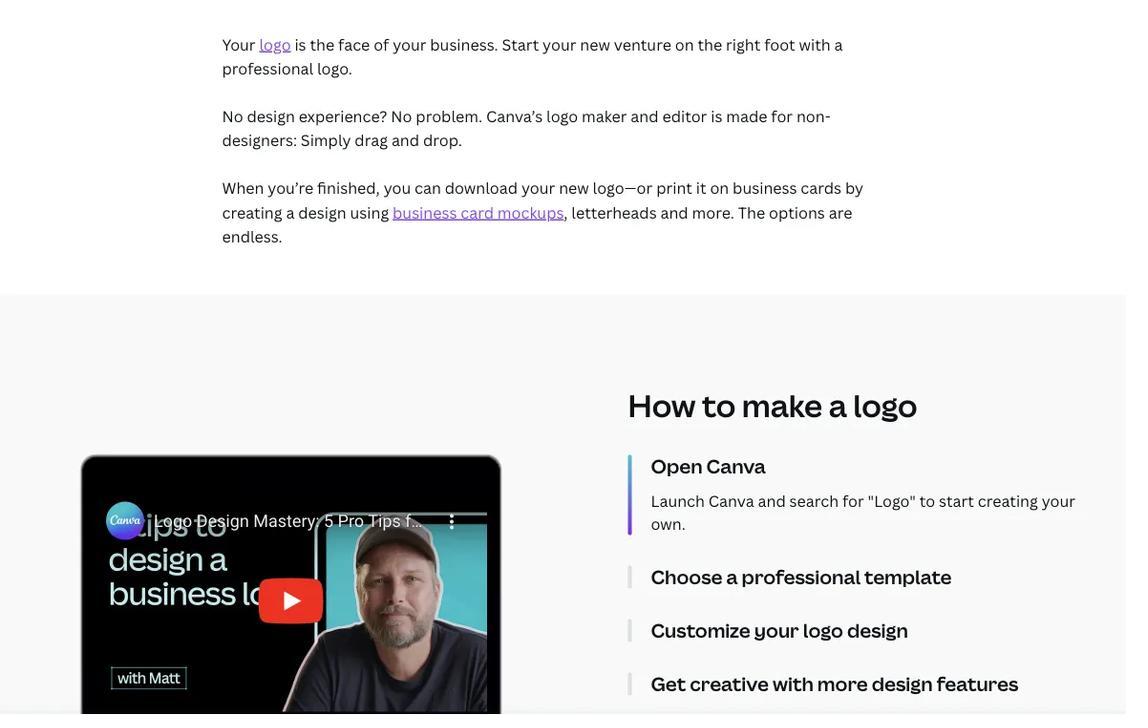 Task type: describe. For each thing, give the bounding box(es) containing it.
choose a professional template
[[651, 564, 952, 591]]

is the face of your business. start your new venture on the right foot with a professional logo.
[[222, 34, 843, 79]]

launch
[[651, 491, 705, 511]]

how
[[628, 385, 696, 426]]

foot
[[765, 34, 796, 54]]

customize your logo design
[[651, 618, 908, 644]]

venture
[[614, 34, 672, 54]]

with inside is the face of your business. start your new venture on the right foot with a professional logo.
[[799, 34, 831, 54]]

and right drag
[[392, 130, 420, 151]]

business card mockups link
[[393, 202, 564, 222]]

1 the from the left
[[310, 34, 335, 54]]

options
[[769, 202, 825, 222]]

on inside is the face of your business. start your new venture on the right foot with a professional logo.
[[675, 34, 694, 54]]

canva for open
[[707, 453, 766, 480]]

using
[[350, 202, 389, 222]]

your inside when you're finished, you can download your new logo—or print it on business cards by creating a design using
[[522, 177, 555, 198]]

open canva
[[651, 453, 766, 480]]

a inside when you're finished, you can download your new logo—or print it on business cards by creating a design using
[[286, 202, 295, 222]]

and inside launch canva and search for "logo" to start creating your own.
[[758, 491, 786, 511]]

the
[[738, 202, 765, 222]]

"logo"
[[868, 491, 916, 511]]

letterheads
[[572, 202, 657, 222]]

cards
[[801, 177, 842, 198]]

design inside when you're finished, you can download your new logo—or print it on business cards by creating a design using
[[298, 202, 347, 222]]

canva's
[[486, 106, 543, 126]]

download
[[445, 177, 518, 198]]

get
[[651, 671, 686, 698]]

0 horizontal spatial business
[[393, 202, 457, 222]]

by
[[845, 177, 864, 198]]

logo up get creative with more design features
[[803, 618, 844, 644]]

design right more
[[872, 671, 933, 698]]

choose a professional template button
[[651, 564, 1096, 591]]

business inside when you're finished, you can download your new logo—or print it on business cards by creating a design using
[[733, 177, 797, 198]]

your
[[222, 34, 256, 54]]

customize your logo design button
[[651, 618, 1096, 644]]

face
[[338, 34, 370, 54]]

non-
[[797, 106, 831, 126]]

simply
[[301, 130, 351, 151]]

customize
[[651, 618, 751, 644]]

,
[[564, 202, 568, 222]]

drag
[[355, 130, 388, 151]]

template
[[865, 564, 952, 591]]

own.
[[651, 514, 686, 534]]

more.
[[692, 202, 735, 222]]

canva for launch
[[709, 491, 754, 511]]

logo inside no design experience? no problem. canva's logo maker and editor is made for non- designers: simply drag and drop.
[[547, 106, 578, 126]]

how to make a logo
[[628, 385, 918, 426]]

creative
[[690, 671, 769, 698]]

1 horizontal spatial professional
[[742, 564, 861, 591]]

of
[[374, 34, 389, 54]]

when you're finished, you can download your new logo—or print it on business cards by creating a design using
[[222, 177, 864, 222]]

business card mockups
[[393, 202, 564, 222]]



Task type: vqa. For each thing, say whether or not it's contained in the screenshot.
"(Landscape)"
no



Task type: locate. For each thing, give the bounding box(es) containing it.
1 vertical spatial business
[[393, 202, 457, 222]]

you're
[[268, 177, 314, 198]]

no design experience? no problem. canva's logo maker and editor is made for non- designers: simply drag and drop.
[[222, 106, 831, 151]]

0 vertical spatial business
[[733, 177, 797, 198]]

1 horizontal spatial business
[[733, 177, 797, 198]]

professional up customize your logo design
[[742, 564, 861, 591]]

with left more
[[773, 671, 814, 698]]

made
[[726, 106, 768, 126]]

creating inside launch canva and search for "logo" to start creating your own.
[[978, 491, 1038, 511]]

logo—or
[[593, 177, 653, 198]]

logo left maker
[[547, 106, 578, 126]]

print
[[657, 177, 693, 198]]

to
[[702, 385, 736, 426], [920, 491, 935, 511]]

no up designers:
[[222, 106, 243, 126]]

1 vertical spatial with
[[773, 671, 814, 698]]

for inside launch canva and search for "logo" to start creating your own.
[[843, 491, 864, 511]]

with
[[799, 34, 831, 54], [773, 671, 814, 698]]

0 vertical spatial to
[[702, 385, 736, 426]]

1 horizontal spatial on
[[710, 177, 729, 198]]

it
[[696, 177, 707, 198]]

1 vertical spatial canva
[[709, 491, 754, 511]]

new inside when you're finished, you can download your new logo—or print it on business cards by creating a design using
[[559, 177, 589, 198]]

for
[[771, 106, 793, 126], [843, 491, 864, 511]]

business
[[733, 177, 797, 198], [393, 202, 457, 222]]

on inside when you're finished, you can download your new logo—or print it on business cards by creating a design using
[[710, 177, 729, 198]]

design
[[247, 106, 295, 126], [298, 202, 347, 222], [847, 618, 908, 644], [872, 671, 933, 698]]

new
[[580, 34, 610, 54], [559, 177, 589, 198]]

on
[[675, 34, 694, 54], [710, 177, 729, 198]]

0 horizontal spatial no
[[222, 106, 243, 126]]

canva right open
[[707, 453, 766, 480]]

make
[[742, 385, 823, 426]]

is left made on the right top of the page
[[711, 106, 723, 126]]

and down print
[[661, 202, 689, 222]]

creating right start
[[978, 491, 1038, 511]]

0 vertical spatial on
[[675, 34, 694, 54]]

the left the right
[[698, 34, 723, 54]]

new up the ,
[[559, 177, 589, 198]]

launch canva and search for "logo" to start creating your own.
[[651, 491, 1076, 534]]

canva
[[707, 453, 766, 480], [709, 491, 754, 511]]

finished,
[[317, 177, 380, 198]]

0 vertical spatial with
[[799, 34, 831, 54]]

get creative with more design features
[[651, 671, 1019, 698]]

open
[[651, 453, 703, 480]]

0 horizontal spatial creating
[[222, 202, 282, 222]]

1 vertical spatial new
[[559, 177, 589, 198]]

business up the
[[733, 177, 797, 198]]

0 horizontal spatial the
[[310, 34, 335, 54]]

with right the 'foot'
[[799, 34, 831, 54]]

2 the from the left
[[698, 34, 723, 54]]

more
[[818, 671, 868, 698]]

no left problem. at the top left of the page
[[391, 106, 412, 126]]

problem.
[[416, 106, 483, 126]]

get creative with more design features button
[[651, 671, 1096, 698]]

design down finished,
[[298, 202, 347, 222]]

card
[[461, 202, 494, 222]]

1 no from the left
[[222, 106, 243, 126]]

can
[[415, 177, 441, 198]]

and inside , letterheads and more. the options are endless.
[[661, 202, 689, 222]]

right
[[726, 34, 761, 54]]

business.
[[430, 34, 498, 54]]

you
[[384, 177, 411, 198]]

1 vertical spatial is
[[711, 106, 723, 126]]

0 horizontal spatial is
[[295, 34, 306, 54]]

and left editor
[[631, 106, 659, 126]]

maker
[[582, 106, 627, 126]]

1 horizontal spatial is
[[711, 106, 723, 126]]

designers:
[[222, 130, 297, 151]]

your logo
[[222, 34, 291, 54]]

for left non-
[[771, 106, 793, 126]]

choose
[[651, 564, 723, 591]]

, letterheads and more. the options are endless.
[[222, 202, 853, 247]]

logo right your
[[259, 34, 291, 54]]

endless.
[[222, 226, 283, 247]]

1 vertical spatial to
[[920, 491, 935, 511]]

professional down logo "link"
[[222, 58, 314, 79]]

0 vertical spatial for
[[771, 106, 793, 126]]

the
[[310, 34, 335, 54], [698, 34, 723, 54]]

a right the choose
[[727, 564, 738, 591]]

design inside no design experience? no problem. canva's logo maker and editor is made for non- designers: simply drag and drop.
[[247, 106, 295, 126]]

a
[[835, 34, 843, 54], [286, 202, 295, 222], [829, 385, 847, 426], [727, 564, 738, 591]]

0 vertical spatial professional
[[222, 58, 314, 79]]

canva down open canva
[[709, 491, 754, 511]]

start
[[502, 34, 539, 54]]

is right logo "link"
[[295, 34, 306, 54]]

for inside no design experience? no problem. canva's logo maker and editor is made for non- designers: simply drag and drop.
[[771, 106, 793, 126]]

1 vertical spatial on
[[710, 177, 729, 198]]

1 horizontal spatial no
[[391, 106, 412, 126]]

0 horizontal spatial for
[[771, 106, 793, 126]]

to right how
[[702, 385, 736, 426]]

design up designers:
[[247, 106, 295, 126]]

new left venture
[[580, 34, 610, 54]]

2 no from the left
[[391, 106, 412, 126]]

professional inside is the face of your business. start your new venture on the right foot with a professional logo.
[[222, 58, 314, 79]]

1 vertical spatial professional
[[742, 564, 861, 591]]

your
[[393, 34, 427, 54], [543, 34, 577, 54], [522, 177, 555, 198], [1042, 491, 1076, 511], [755, 618, 799, 644]]

are
[[829, 202, 853, 222]]

logo
[[259, 34, 291, 54], [547, 106, 578, 126], [854, 385, 918, 426], [803, 618, 844, 644]]

logo up the open canva dropdown button
[[854, 385, 918, 426]]

a right the 'foot'
[[835, 34, 843, 54]]

logo.
[[317, 58, 352, 79]]

open canva button
[[651, 453, 1096, 480]]

for left "logo"
[[843, 491, 864, 511]]

0 vertical spatial canva
[[707, 453, 766, 480]]

creating
[[222, 202, 282, 222], [978, 491, 1038, 511]]

0 horizontal spatial on
[[675, 34, 694, 54]]

is inside no design experience? no problem. canva's logo maker and editor is made for non- designers: simply drag and drop.
[[711, 106, 723, 126]]

and left search
[[758, 491, 786, 511]]

business down can at the left top of the page
[[393, 202, 457, 222]]

is
[[295, 34, 306, 54], [711, 106, 723, 126]]

to inside launch canva and search for "logo" to start creating your own.
[[920, 491, 935, 511]]

logo link
[[259, 34, 291, 54]]

search
[[790, 491, 839, 511]]

1 vertical spatial for
[[843, 491, 864, 511]]

start
[[939, 491, 974, 511]]

when
[[222, 177, 264, 198]]

to left start
[[920, 491, 935, 511]]

canva inside launch canva and search for "logo" to start creating your own.
[[709, 491, 754, 511]]

a down you're
[[286, 202, 295, 222]]

1 horizontal spatial creating
[[978, 491, 1038, 511]]

drop.
[[423, 130, 462, 151]]

creating inside when you're finished, you can download your new logo—or print it on business cards by creating a design using
[[222, 202, 282, 222]]

0 horizontal spatial to
[[702, 385, 736, 426]]

0 vertical spatial creating
[[222, 202, 282, 222]]

1 horizontal spatial the
[[698, 34, 723, 54]]

mockups
[[498, 202, 564, 222]]

no
[[222, 106, 243, 126], [391, 106, 412, 126]]

is inside is the face of your business. start your new venture on the right foot with a professional logo.
[[295, 34, 306, 54]]

editor
[[663, 106, 707, 126]]

new inside is the face of your business. start your new venture on the right foot with a professional logo.
[[580, 34, 610, 54]]

design down choose a professional template dropdown button
[[847, 618, 908, 644]]

1 horizontal spatial to
[[920, 491, 935, 511]]

a inside is the face of your business. start your new venture on the right foot with a professional logo.
[[835, 34, 843, 54]]

features
[[937, 671, 1019, 698]]

professional
[[222, 58, 314, 79], [742, 564, 861, 591]]

the up logo.
[[310, 34, 335, 54]]

and
[[631, 106, 659, 126], [392, 130, 420, 151], [661, 202, 689, 222], [758, 491, 786, 511]]

0 vertical spatial is
[[295, 34, 306, 54]]

a right make
[[829, 385, 847, 426]]

0 vertical spatial new
[[580, 34, 610, 54]]

experience?
[[299, 106, 387, 126]]

creating up endless.
[[222, 202, 282, 222]]

0 horizontal spatial professional
[[222, 58, 314, 79]]

on right venture
[[675, 34, 694, 54]]

your inside launch canva and search for "logo" to start creating your own.
[[1042, 491, 1076, 511]]

1 horizontal spatial for
[[843, 491, 864, 511]]

1 vertical spatial creating
[[978, 491, 1038, 511]]

on right it
[[710, 177, 729, 198]]



